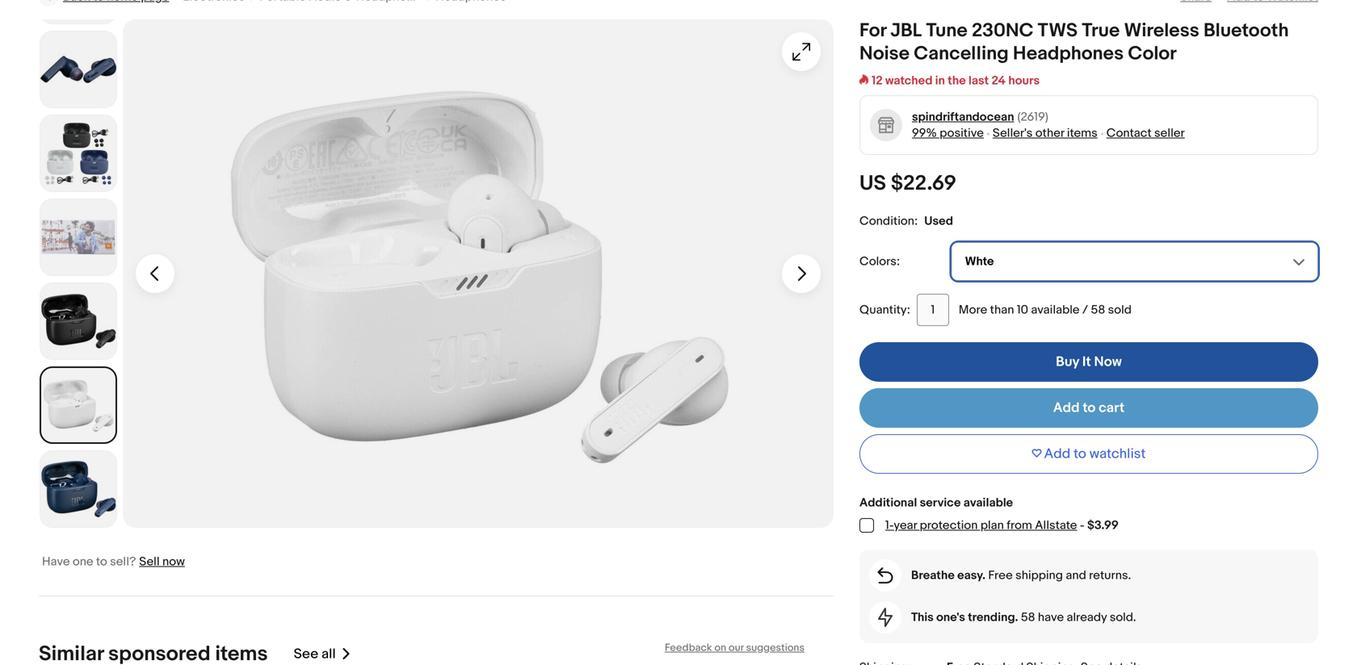 Task type: vqa. For each thing, say whether or not it's contained in the screenshot.
Feedback on our suggestions link
yes



Task type: describe. For each thing, give the bounding box(es) containing it.
(2619)
[[1018, 110, 1049, 124]]

the
[[948, 74, 966, 88]]

$22.69
[[891, 171, 957, 196]]

additional
[[860, 496, 917, 511]]

230nc
[[972, 19, 1034, 42]]

true
[[1082, 19, 1120, 42]]

add to cart link
[[860, 389, 1318, 428]]

see
[[294, 646, 318, 663]]

buy
[[1056, 354, 1079, 371]]

add for add to cart
[[1053, 400, 1080, 417]]

spindriftandocean
[[912, 110, 1014, 124]]

sold.
[[1110, 611, 1136, 625]]

feedback on our suggestions
[[665, 642, 805, 655]]

seller
[[1155, 126, 1185, 141]]

wireless
[[1124, 19, 1200, 42]]

free
[[988, 569, 1013, 583]]

add to watchlist
[[1044, 446, 1146, 463]]

/
[[1083, 303, 1088, 318]]

positive
[[940, 126, 984, 141]]

it
[[1083, 354, 1091, 371]]

used
[[924, 214, 953, 229]]

feedback
[[665, 642, 712, 655]]

breathe
[[911, 569, 955, 583]]

24
[[992, 74, 1006, 88]]

buy it now
[[1056, 354, 1122, 371]]

contact
[[1107, 126, 1152, 141]]

have
[[42, 555, 70, 570]]

all
[[322, 646, 336, 663]]

bluetooth
[[1204, 19, 1289, 42]]

breathe easy. free shipping and returns.
[[911, 569, 1131, 583]]

from
[[1007, 519, 1032, 533]]

see all
[[294, 646, 336, 663]]

color
[[1128, 42, 1177, 65]]

0 horizontal spatial available
[[964, 496, 1013, 511]]

condition: used
[[860, 214, 953, 229]]

picture 10 of 14 image
[[40, 116, 116, 191]]

hours
[[1009, 74, 1040, 88]]

one
[[73, 555, 93, 570]]

to for watchlist
[[1074, 446, 1087, 463]]

picture 14 of 14 image
[[40, 452, 116, 528]]

now
[[162, 555, 185, 570]]

1 vertical spatial 58
[[1021, 611, 1035, 625]]

plan
[[981, 519, 1004, 533]]

Quantity: text field
[[917, 294, 949, 326]]

than
[[990, 303, 1014, 318]]

and
[[1066, 569, 1086, 583]]

cart
[[1099, 400, 1125, 417]]

add to cart
[[1053, 400, 1125, 417]]

99% positive
[[912, 126, 984, 141]]

2 vertical spatial to
[[96, 555, 107, 570]]

this
[[911, 611, 934, 625]]

1-year protection plan from allstate - $3.99
[[885, 519, 1119, 533]]

spindriftandocean image
[[870, 109, 903, 142]]

for jbl tune 230nc tws true wireless bluetooth noise cancelling headphones color
[[860, 19, 1289, 65]]



Task type: locate. For each thing, give the bounding box(es) containing it.
watched
[[885, 74, 933, 88]]

this one's trending. 58 have already sold.
[[911, 611, 1136, 625]]

spindriftandocean (2619)
[[912, 110, 1049, 124]]

contact seller
[[1107, 126, 1185, 141]]

last
[[969, 74, 989, 88]]

sell now link
[[139, 555, 185, 570]]

See all text field
[[294, 646, 336, 663]]

1-
[[885, 519, 894, 533]]

additional service available
[[860, 496, 1013, 511]]

with details__icon image
[[878, 568, 893, 584], [878, 608, 893, 628]]

have
[[1038, 611, 1064, 625]]

already
[[1067, 611, 1107, 625]]

1 horizontal spatial available
[[1031, 303, 1080, 318]]

with details__icon image left breathe
[[878, 568, 893, 584]]

contact seller link
[[1107, 126, 1185, 141]]

$3.99
[[1087, 519, 1119, 533]]

buy it now link
[[860, 343, 1318, 382]]

our
[[729, 642, 744, 655]]

available
[[1031, 303, 1080, 318], [964, 496, 1013, 511]]

seller's
[[993, 126, 1033, 141]]

protection
[[920, 519, 978, 533]]

one's
[[936, 611, 965, 625]]

58 right /
[[1091, 303, 1105, 318]]

0 vertical spatial available
[[1031, 303, 1080, 318]]

spindriftandocean link
[[912, 109, 1014, 125]]

0 vertical spatial to
[[1083, 400, 1096, 417]]

add for add to watchlist
[[1044, 446, 1071, 463]]

picture 11 of 14 image
[[40, 200, 116, 275]]

more
[[959, 303, 988, 318]]

for jbl tune 230nc tws true wireless bluetooth noise cancelling headphones color - picture 13 of 14 image
[[123, 19, 834, 528]]

available left /
[[1031, 303, 1080, 318]]

now
[[1094, 354, 1122, 371]]

trending.
[[968, 611, 1018, 625]]

99%
[[912, 126, 937, 141]]

quantity:
[[860, 303, 910, 318]]

easy.
[[957, 569, 986, 583]]

to left cart
[[1083, 400, 1096, 417]]

to for cart
[[1083, 400, 1096, 417]]

picture 9 of 14 image
[[40, 32, 116, 107]]

10
[[1017, 303, 1028, 318]]

on
[[715, 642, 726, 655]]

watchlist
[[1090, 446, 1146, 463]]

1 vertical spatial available
[[964, 496, 1013, 511]]

seller's other items link
[[993, 126, 1098, 141]]

add left cart
[[1053, 400, 1080, 417]]

us
[[860, 171, 886, 196]]

with details__icon image for this
[[878, 608, 893, 628]]

shipping
[[1016, 569, 1063, 583]]

returns.
[[1089, 569, 1131, 583]]

12 watched in the last 24 hours
[[872, 74, 1040, 88]]

more than 10 available / 58 sold
[[959, 303, 1132, 318]]

tws
[[1038, 19, 1078, 42]]

have one to sell? sell now
[[42, 555, 185, 570]]

allstate
[[1035, 519, 1077, 533]]

in
[[935, 74, 945, 88]]

service
[[920, 496, 961, 511]]

add down add to cart link
[[1044, 446, 1071, 463]]

for
[[860, 19, 886, 42]]

add to watchlist button
[[860, 435, 1318, 474]]

suggestions
[[746, 642, 805, 655]]

year
[[894, 519, 917, 533]]

58 left have
[[1021, 611, 1035, 625]]

us $22.69
[[860, 171, 957, 196]]

0 horizontal spatial 58
[[1021, 611, 1035, 625]]

tune
[[926, 19, 968, 42]]

to inside add to watchlist 'button'
[[1074, 446, 1087, 463]]

with details__icon image for breathe
[[878, 568, 893, 584]]

with details__icon image left this
[[878, 608, 893, 628]]

see all link
[[294, 642, 352, 666]]

0 vertical spatial with details__icon image
[[878, 568, 893, 584]]

-
[[1080, 519, 1085, 533]]

58
[[1091, 303, 1105, 318], [1021, 611, 1035, 625]]

1 vertical spatial add
[[1044, 446, 1071, 463]]

99% positive link
[[912, 126, 984, 141]]

to inside add to cart link
[[1083, 400, 1096, 417]]

1 vertical spatial to
[[1074, 446, 1087, 463]]

sell?
[[110, 555, 136, 570]]

to left watchlist
[[1074, 446, 1087, 463]]

to right one
[[96, 555, 107, 570]]

add inside 'button'
[[1044, 446, 1071, 463]]

0 vertical spatial add
[[1053, 400, 1080, 417]]

to
[[1083, 400, 1096, 417], [1074, 446, 1087, 463], [96, 555, 107, 570]]

add
[[1053, 400, 1080, 417], [1044, 446, 1071, 463]]

cancelling
[[914, 42, 1009, 65]]

0 vertical spatial 58
[[1091, 303, 1105, 318]]

headphones
[[1013, 42, 1124, 65]]

items
[[1067, 126, 1098, 141]]

sold
[[1108, 303, 1132, 318]]

seller's other items
[[993, 126, 1098, 141]]

other
[[1036, 126, 1064, 141]]

feedback on our suggestions link
[[665, 642, 805, 655]]

12
[[872, 74, 883, 88]]

sell
[[139, 555, 160, 570]]

picture 12 of 14 image
[[40, 284, 116, 360]]

available up plan at the right bottom
[[964, 496, 1013, 511]]

colors
[[860, 254, 897, 269]]

noise
[[860, 42, 910, 65]]

jbl
[[891, 19, 922, 42]]

1 horizontal spatial 58
[[1091, 303, 1105, 318]]

condition:
[[860, 214, 918, 229]]

1 vertical spatial with details__icon image
[[878, 608, 893, 628]]

picture 13 of 14 image
[[41, 368, 116, 443]]



